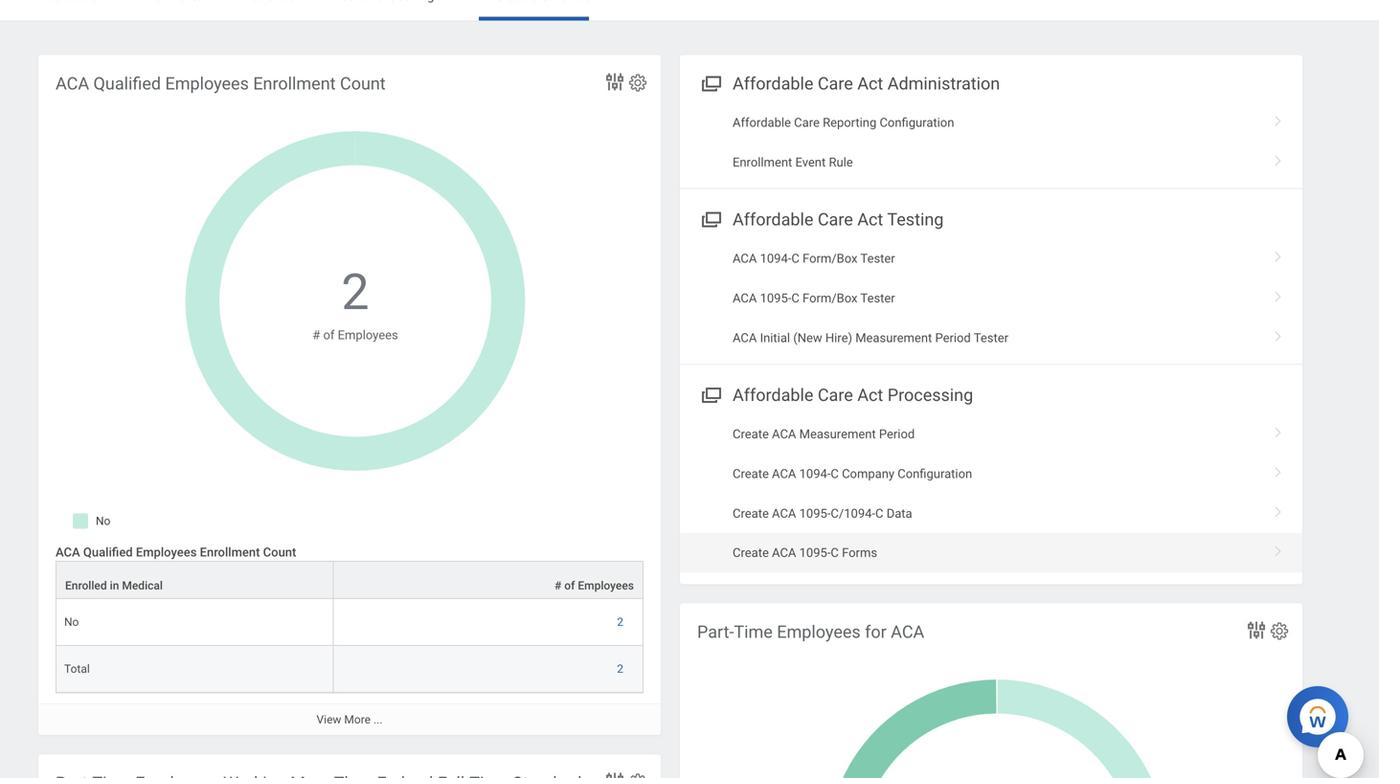 Task type: locate. For each thing, give the bounding box(es) containing it.
1 horizontal spatial #
[[554, 579, 561, 593]]

create inside list item
[[733, 546, 769, 560]]

2 act from the top
[[857, 210, 883, 230]]

form/box down affordable care act testing
[[803, 251, 858, 266]]

3 list from the top
[[680, 415, 1302, 573]]

1 vertical spatial 1094-
[[799, 467, 831, 481]]

2 affordable from the top
[[733, 116, 791, 130]]

enrollment
[[253, 74, 336, 94], [733, 155, 792, 170], [200, 545, 260, 560]]

more
[[344, 713, 371, 727]]

create for create aca 1094-c company configuration
[[733, 467, 769, 481]]

row containing enrolled in medical
[[56, 561, 644, 600]]

care for processing
[[818, 385, 853, 405]]

chevron right image inside aca 1094-c form/box tester link
[[1266, 245, 1291, 264]]

enrolled in medical button
[[57, 562, 333, 599]]

1095- inside list item
[[799, 546, 831, 560]]

configuration down administration
[[880, 116, 954, 130]]

affordable care act administration
[[733, 74, 1000, 94]]

rule
[[829, 155, 853, 170]]

2 for total
[[617, 663, 623, 676]]

c inside create aca 1094-c company configuration 'link'
[[831, 467, 839, 481]]

initial
[[760, 331, 790, 345]]

1 vertical spatial qualified
[[83, 545, 133, 560]]

0 horizontal spatial #
[[312, 328, 320, 342]]

form/box inside aca 1095-c form/box tester link
[[803, 291, 858, 305]]

1 chevron right image from the top
[[1266, 148, 1291, 168]]

chevron right image inside create aca 1094-c company configuration 'link'
[[1266, 460, 1291, 479]]

aca 1095-c form/box tester
[[733, 291, 895, 305]]

tester
[[860, 251, 895, 266], [860, 291, 895, 305], [974, 331, 1008, 345]]

1 vertical spatial tester
[[860, 291, 895, 305]]

0 vertical spatial period
[[935, 331, 971, 345]]

testing
[[887, 210, 944, 230]]

c up aca 1095-c form/box tester
[[791, 251, 799, 266]]

configure and view chart data image inside the 'aca qualified employees enrollment count' element
[[603, 70, 626, 93]]

c inside create aca 1095-c forms link
[[831, 546, 839, 560]]

1 vertical spatial act
[[857, 210, 883, 230]]

period down aca 1095-c form/box tester link
[[935, 331, 971, 345]]

1095- down create aca 1095-c/1094-c data
[[799, 546, 831, 560]]

4 chevron right image from the top
[[1266, 460, 1291, 479]]

3 row from the top
[[56, 646, 644, 693]]

1 vertical spatial 2 button
[[617, 615, 626, 630]]

# inside popup button
[[554, 579, 561, 593]]

0 horizontal spatial of
[[323, 328, 335, 342]]

list containing create aca measurement period
[[680, 415, 1302, 573]]

2 create from the top
[[733, 467, 769, 481]]

create aca 1095-c forms link
[[680, 534, 1302, 573]]

of inside popup button
[[564, 579, 575, 593]]

configure and view chart data image
[[603, 70, 626, 93], [603, 770, 626, 779]]

4 chevron right image from the top
[[1266, 500, 1291, 519]]

1 vertical spatial enrollment
[[733, 155, 792, 170]]

1 vertical spatial form/box
[[803, 291, 858, 305]]

2 vertical spatial 2 button
[[617, 662, 626, 677]]

1 vertical spatial of
[[564, 579, 575, 593]]

care for administration
[[818, 74, 853, 94]]

0 vertical spatial aca qualified employees enrollment count
[[56, 74, 386, 94]]

administration
[[887, 74, 1000, 94]]

reporting
[[823, 116, 876, 130]]

2 form/box from the top
[[803, 291, 858, 305]]

menu group image
[[697, 69, 723, 95]]

row
[[56, 561, 644, 600], [56, 600, 644, 646], [56, 646, 644, 693]]

1 vertical spatial list
[[680, 239, 1302, 358]]

measurement
[[855, 331, 932, 345], [799, 427, 876, 441]]

affordable right menu group icon at the right top of the page
[[733, 74, 813, 94]]

1095- up create aca 1095-c forms
[[799, 506, 831, 521]]

2 vertical spatial act
[[857, 385, 883, 405]]

1 form/box from the top
[[803, 251, 858, 266]]

2 vertical spatial list
[[680, 415, 1302, 573]]

2 configure and view chart data image from the top
[[603, 770, 626, 779]]

tester down testing
[[860, 251, 895, 266]]

row containing total
[[56, 646, 644, 693]]

3 create from the top
[[733, 506, 769, 521]]

employees
[[165, 74, 249, 94], [338, 328, 398, 342], [136, 545, 197, 560], [578, 579, 634, 593], [777, 622, 861, 643]]

aca 1094-c form/box tester link
[[680, 239, 1302, 279]]

period up company
[[879, 427, 915, 441]]

affordable care reporting configuration
[[733, 116, 954, 130]]

create aca measurement period
[[733, 427, 915, 441]]

care up aca 1094-c form/box tester at the right top of page
[[818, 210, 853, 230]]

2 button
[[341, 259, 372, 326], [617, 615, 626, 630], [617, 662, 626, 677]]

enrollment event rule link
[[680, 143, 1302, 182]]

0 vertical spatial 2
[[341, 263, 369, 321]]

affordable down initial on the top
[[733, 385, 813, 405]]

2 row from the top
[[56, 600, 644, 646]]

list for processing
[[680, 415, 1302, 573]]

1 affordable from the top
[[733, 74, 813, 94]]

tester down aca 1095-c form/box tester link
[[974, 331, 1008, 345]]

tester up aca initial (new hire) measurement period tester
[[860, 291, 895, 305]]

2 inside 2 # of employees
[[341, 263, 369, 321]]

2 chevron right image from the top
[[1266, 284, 1291, 304]]

# of employees
[[554, 579, 634, 593]]

configuration inside 'link'
[[898, 467, 972, 481]]

create aca 1095-c/1094-c data
[[733, 506, 912, 521]]

2 list from the top
[[680, 239, 1302, 358]]

1095-
[[760, 291, 791, 305], [799, 506, 831, 521], [799, 546, 831, 560]]

...
[[373, 713, 383, 727]]

1 vertical spatial configure and view chart data image
[[603, 770, 626, 779]]

affordable for affordable care act administration
[[733, 74, 813, 94]]

affordable up enrollment event rule
[[733, 116, 791, 130]]

view more ... link
[[38, 704, 661, 736]]

part-
[[697, 622, 734, 643]]

0 vertical spatial act
[[857, 74, 883, 94]]

1 horizontal spatial count
[[340, 74, 386, 94]]

care
[[818, 74, 853, 94], [794, 116, 820, 130], [818, 210, 853, 230], [818, 385, 853, 405]]

1 row from the top
[[56, 561, 644, 600]]

c up (new
[[791, 291, 799, 305]]

2 chevron right image from the top
[[1266, 245, 1291, 264]]

0 vertical spatial of
[[323, 328, 335, 342]]

4 create from the top
[[733, 546, 769, 560]]

affordable care act processing
[[733, 385, 973, 405]]

configuration
[[880, 116, 954, 130], [898, 467, 972, 481]]

chevron right image for tester
[[1266, 245, 1291, 264]]

0 vertical spatial menu group image
[[697, 205, 723, 231]]

tab list
[[19, 0, 1360, 21]]

list for testing
[[680, 239, 1302, 358]]

affordable
[[733, 74, 813, 94], [733, 116, 791, 130], [733, 210, 813, 230], [733, 385, 813, 405]]

chevron right image inside affordable care reporting configuration link
[[1266, 109, 1291, 128]]

5 chevron right image from the top
[[1266, 539, 1291, 558]]

c
[[791, 251, 799, 266], [791, 291, 799, 305], [831, 467, 839, 481], [875, 506, 883, 521], [831, 546, 839, 560]]

1 menu group image from the top
[[697, 205, 723, 231]]

chevron right image for measurement
[[1266, 324, 1291, 343]]

tester for aca 1094-c form/box tester
[[860, 251, 895, 266]]

view
[[317, 713, 341, 727]]

period
[[935, 331, 971, 345], [879, 427, 915, 441]]

2 for no
[[617, 616, 623, 629]]

aca qualified employees enrollment count
[[56, 74, 386, 94], [56, 545, 296, 560]]

configure and view chart data image left configure aca qualified employees enrollment count icon
[[603, 70, 626, 93]]

aca
[[56, 74, 89, 94], [733, 251, 757, 266], [733, 291, 757, 305], [733, 331, 757, 345], [772, 427, 796, 441], [772, 467, 796, 481], [772, 506, 796, 521], [56, 545, 80, 560], [772, 546, 796, 560], [891, 622, 924, 643]]

configure and view chart data image left configure part-time employees working more than federal full-time standard icon
[[603, 770, 626, 779]]

form/box up hire)
[[803, 291, 858, 305]]

1 horizontal spatial of
[[564, 579, 575, 593]]

1094- up aca 1095-c form/box tester
[[760, 251, 791, 266]]

3 chevron right image from the top
[[1266, 324, 1291, 343]]

no
[[64, 616, 79, 629]]

0 vertical spatial tester
[[860, 251, 895, 266]]

# of employees button
[[334, 562, 643, 599]]

configure and view chart data image
[[1245, 619, 1268, 642]]

0 vertical spatial measurement
[[855, 331, 932, 345]]

act down aca initial (new hire) measurement period tester
[[857, 385, 883, 405]]

2 # of employees
[[312, 263, 398, 342]]

1 vertical spatial aca qualified employees enrollment count
[[56, 545, 296, 560]]

data
[[886, 506, 912, 521]]

chevron right image for forms
[[1266, 539, 1291, 558]]

3 affordable from the top
[[733, 210, 813, 230]]

2 menu group image from the top
[[697, 381, 723, 407]]

chevron right image for tester
[[1266, 284, 1291, 304]]

3 chevron right image from the top
[[1266, 420, 1291, 439]]

chevron right image for company
[[1266, 460, 1291, 479]]

tester for aca 1095-c form/box tester
[[860, 291, 895, 305]]

employees inside popup button
[[578, 579, 634, 593]]

chevron right image
[[1266, 109, 1291, 128], [1266, 284, 1291, 304], [1266, 420, 1291, 439], [1266, 500, 1291, 519], [1266, 539, 1291, 558]]

1 vertical spatial period
[[879, 427, 915, 441]]

measurement down affordable care act processing
[[799, 427, 876, 441]]

1094-
[[760, 251, 791, 266], [799, 467, 831, 481]]

2 vertical spatial 1095-
[[799, 546, 831, 560]]

aca inside 'link'
[[772, 467, 796, 481]]

create for create aca measurement period
[[733, 427, 769, 441]]

affordable for affordable care act testing
[[733, 210, 813, 230]]

chevron right image inside create aca 1095-c forms link
[[1266, 539, 1291, 558]]

1 vertical spatial count
[[263, 545, 296, 560]]

chevron right image
[[1266, 148, 1291, 168], [1266, 245, 1291, 264], [1266, 324, 1291, 343], [1266, 460, 1291, 479]]

0 vertical spatial form/box
[[803, 251, 858, 266]]

configure part-time employees for aca image
[[1269, 621, 1290, 642]]

1 create from the top
[[733, 427, 769, 441]]

1 vertical spatial menu group image
[[697, 381, 723, 407]]

act left testing
[[857, 210, 883, 230]]

form/box inside aca 1094-c form/box tester link
[[803, 251, 858, 266]]

1094- up create aca 1095-c/1094-c data
[[799, 467, 831, 481]]

act for testing
[[857, 210, 883, 230]]

list containing affordable care reporting configuration
[[680, 103, 1302, 182]]

care up affordable care reporting configuration
[[818, 74, 853, 94]]

3 act from the top
[[857, 385, 883, 405]]

of
[[323, 328, 335, 342], [564, 579, 575, 593]]

create
[[733, 427, 769, 441], [733, 467, 769, 481], [733, 506, 769, 521], [733, 546, 769, 560]]

1 vertical spatial configuration
[[898, 467, 972, 481]]

create inside 'link'
[[733, 467, 769, 481]]

1 vertical spatial 2
[[617, 616, 623, 629]]

measurement right hire)
[[855, 331, 932, 345]]

0 vertical spatial configuration
[[880, 116, 954, 130]]

0 horizontal spatial count
[[263, 545, 296, 560]]

c left forms
[[831, 546, 839, 560]]

c left data
[[875, 506, 883, 521]]

medical
[[122, 579, 163, 593]]

act up reporting
[[857, 74, 883, 94]]

chevron right image inside create aca 1095-c/1094-c data link
[[1266, 500, 1291, 519]]

qualified
[[93, 74, 161, 94], [83, 545, 133, 560]]

#
[[312, 328, 320, 342], [554, 579, 561, 593]]

form/box
[[803, 251, 858, 266], [803, 291, 858, 305]]

list containing aca 1094-c form/box tester
[[680, 239, 1302, 358]]

1 act from the top
[[857, 74, 883, 94]]

1 vertical spatial 1095-
[[799, 506, 831, 521]]

aca qualified employees enrollment count element
[[38, 55, 661, 736]]

0 vertical spatial 1095-
[[760, 291, 791, 305]]

2 aca qualified employees enrollment count from the top
[[56, 545, 296, 560]]

chevron right image inside aca initial (new hire) measurement period tester link
[[1266, 324, 1291, 343]]

0 vertical spatial configure and view chart data image
[[603, 70, 626, 93]]

1095- up initial on the top
[[760, 291, 791, 305]]

2 vertical spatial tester
[[974, 331, 1008, 345]]

1 chevron right image from the top
[[1266, 109, 1291, 128]]

2 vertical spatial 2
[[617, 663, 623, 676]]

1 configure and view chart data image from the top
[[603, 70, 626, 93]]

1 list from the top
[[680, 103, 1302, 182]]

aca 1094-c form/box tester
[[733, 251, 895, 266]]

aca initial (new hire) measurement period tester link
[[680, 318, 1302, 358]]

0 vertical spatial 1094-
[[760, 251, 791, 266]]

enrolled in medical
[[65, 579, 163, 593]]

0 horizontal spatial 1094-
[[760, 251, 791, 266]]

1 vertical spatial #
[[554, 579, 561, 593]]

count
[[340, 74, 386, 94], [263, 545, 296, 560]]

chevron right image inside aca 1095-c form/box tester link
[[1266, 284, 1291, 304]]

care up 'event'
[[794, 116, 820, 130]]

c left company
[[831, 467, 839, 481]]

0 horizontal spatial period
[[879, 427, 915, 441]]

act
[[857, 74, 883, 94], [857, 210, 883, 230], [857, 385, 883, 405]]

list for administration
[[680, 103, 1302, 182]]

list
[[680, 103, 1302, 182], [680, 239, 1302, 358], [680, 415, 1302, 573]]

4 affordable from the top
[[733, 385, 813, 405]]

care up create aca measurement period
[[818, 385, 853, 405]]

2
[[341, 263, 369, 321], [617, 616, 623, 629], [617, 663, 623, 676]]

chevron right image inside create aca measurement period link
[[1266, 420, 1291, 439]]

0 vertical spatial list
[[680, 103, 1302, 182]]

configure and view chart data image for configure part-time employees working more than federal full-time standard icon
[[603, 770, 626, 779]]

1 horizontal spatial 1094-
[[799, 467, 831, 481]]

(new
[[793, 331, 822, 345]]

form/box for 1094-
[[803, 251, 858, 266]]

menu group image
[[697, 205, 723, 231], [697, 381, 723, 407]]

configuration up data
[[898, 467, 972, 481]]

0 vertical spatial #
[[312, 328, 320, 342]]

affordable up aca 1094-c form/box tester at the right top of page
[[733, 210, 813, 230]]



Task type: vqa. For each thing, say whether or not it's contained in the screenshot.
the bottom Period
yes



Task type: describe. For each thing, give the bounding box(es) containing it.
employees inside 2 # of employees
[[338, 328, 398, 342]]

of inside 2 # of employees
[[323, 328, 335, 342]]

1 aca qualified employees enrollment count from the top
[[56, 74, 386, 94]]

part-time employees for aca
[[697, 622, 924, 643]]

enrolled
[[65, 579, 107, 593]]

create aca 1095-c/1094-c data link
[[680, 494, 1302, 534]]

processing
[[887, 385, 973, 405]]

hire)
[[825, 331, 852, 345]]

event
[[795, 155, 826, 170]]

total
[[64, 663, 90, 676]]

2 vertical spatial enrollment
[[200, 545, 260, 560]]

affordable care act testing
[[733, 210, 944, 230]]

company
[[842, 467, 894, 481]]

0 vertical spatial enrollment
[[253, 74, 336, 94]]

chevron right image for c
[[1266, 500, 1291, 519]]

part-time employees for aca element
[[680, 604, 1302, 779]]

create aca 1094-c company configuration
[[733, 467, 972, 481]]

view more ...
[[317, 713, 383, 727]]

# inside 2 # of employees
[[312, 328, 320, 342]]

0 vertical spatial qualified
[[93, 74, 161, 94]]

configure part-time employees working more than federal full-time standard image
[[627, 772, 648, 779]]

menu group image for affordable care act processing
[[697, 381, 723, 407]]

1 vertical spatial measurement
[[799, 427, 876, 441]]

create aca 1094-c company configuration link
[[680, 454, 1302, 494]]

c inside create aca 1095-c/1094-c data link
[[875, 506, 883, 521]]

time
[[734, 622, 773, 643]]

create aca 1095-c forms
[[733, 546, 877, 560]]

affordable care reporting configuration link
[[680, 103, 1302, 143]]

aca 1095-c form/box tester link
[[680, 279, 1302, 318]]

2 button for no
[[617, 615, 626, 630]]

affordable for affordable care act processing
[[733, 385, 813, 405]]

1 horizontal spatial period
[[935, 331, 971, 345]]

enrollment event rule
[[733, 155, 853, 170]]

create aca 1095-c forms list item
[[680, 534, 1302, 573]]

c inside aca 1095-c form/box tester link
[[791, 291, 799, 305]]

create aca measurement period link
[[680, 415, 1302, 454]]

configure and view chart data image for configure aca qualified employees enrollment count icon
[[603, 70, 626, 93]]

0 vertical spatial 2 button
[[341, 259, 372, 326]]

0 vertical spatial count
[[340, 74, 386, 94]]

create for create aca 1095-c forms
[[733, 546, 769, 560]]

act for administration
[[857, 74, 883, 94]]

c/1094-
[[831, 506, 875, 521]]

c inside aca 1094-c form/box tester link
[[791, 251, 799, 266]]

aca initial (new hire) measurement period tester
[[733, 331, 1008, 345]]

aca inside list item
[[772, 546, 796, 560]]

enrollment inside list
[[733, 155, 792, 170]]

care for testing
[[818, 210, 853, 230]]

1094- inside 'link'
[[799, 467, 831, 481]]

care for configuration
[[794, 116, 820, 130]]

forms
[[842, 546, 877, 560]]

affordable for affordable care reporting configuration
[[733, 116, 791, 130]]

act for processing
[[857, 385, 883, 405]]

create for create aca 1095-c/1094-c data
[[733, 506, 769, 521]]

1095- for c/1094-
[[799, 506, 831, 521]]

for
[[865, 622, 887, 643]]

in
[[110, 579, 119, 593]]

configure aca qualified employees enrollment count image
[[627, 72, 648, 93]]

chevron right image inside enrollment event rule link
[[1266, 148, 1291, 168]]

2 button for total
[[617, 662, 626, 677]]

menu group image for affordable care act testing
[[697, 205, 723, 231]]

form/box for 1095-
[[803, 291, 858, 305]]

1095- for c
[[799, 546, 831, 560]]

row containing no
[[56, 600, 644, 646]]



